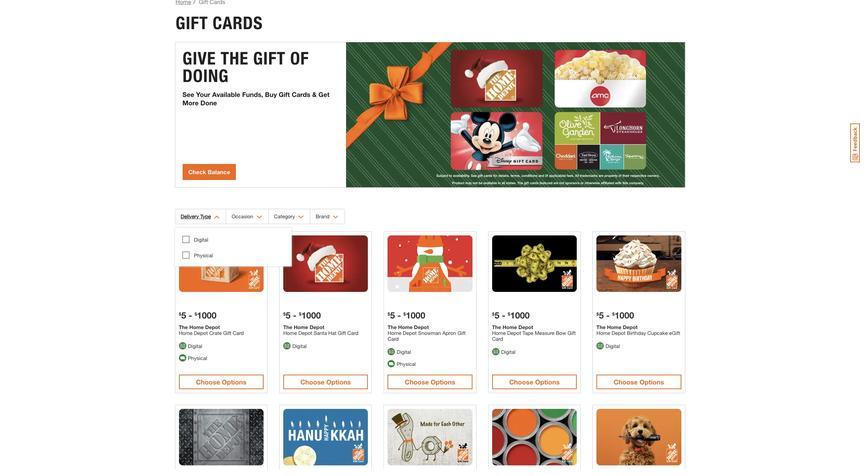 Task type: describe. For each thing, give the bounding box(es) containing it.
tape
[[523, 330, 534, 336]]

options for hat
[[327, 379, 351, 387]]

the for home depot birthday cupcake egift
[[597, 324, 606, 330]]

category
[[274, 213, 295, 220]]

funds,
[[242, 90, 263, 99]]

options for measure
[[536, 379, 560, 387]]

delivery
[[181, 213, 199, 220]]

delivery type link
[[175, 209, 226, 224]]

of
[[290, 48, 309, 69]]

gift inside the home depot home depot tape measure bow gift card
[[568, 330, 576, 336]]

gift cards
[[176, 12, 263, 34]]

- for the home depot home depot snowman apron gift card
[[398, 310, 401, 321]]

egift
[[670, 330, 681, 336]]

the home depot home depot snowman apron gift card
[[388, 324, 466, 342]]

home depot snowman apron gift card image
[[388, 236, 473, 292]]

bow
[[556, 330, 567, 336]]

crate
[[209, 330, 222, 336]]

7 $ from the left
[[492, 311, 495, 317]]

home depot puppy screwdriver gift card image
[[597, 410, 682, 466]]

physical image for the home depot home depot snowman apron gift card
[[388, 360, 395, 368]]

0 horizontal spatial cards
[[213, 12, 263, 34]]

2 horizontal spatial digital image
[[492, 348, 500, 356]]

choose options for snowman
[[405, 379, 456, 387]]

gift inside the home depot home depot santa hat gift card
[[338, 330, 346, 336]]

1000 for tape
[[511, 310, 530, 321]]

home depot hanukkah menorah gift card image
[[283, 410, 368, 466]]

digital image for home depot snowman apron gift card
[[388, 348, 395, 356]]

doing
[[183, 65, 229, 86]]

check balance
[[188, 169, 230, 176]]

buy
[[265, 90, 277, 99]]

measure
[[535, 330, 555, 336]]

the home depot home depot crate gift card
[[179, 324, 244, 336]]

home depot santa hat gift card image
[[283, 236, 368, 292]]

6 $ from the left
[[404, 311, 406, 317]]

gift up give in the top of the page
[[176, 12, 208, 34]]

done
[[201, 99, 217, 107]]

digital down the home depot home depot crate gift card
[[188, 343, 202, 349]]

home depot paint cans gift card image
[[492, 410, 577, 466]]

9 $ from the left
[[597, 311, 599, 317]]

5 for the home depot home depot santa hat gift card
[[286, 310, 291, 321]]

the for home depot crate gift card
[[179, 324, 188, 330]]

delivery type
[[181, 213, 211, 220]]

choose options button for crate
[[179, 375, 264, 390]]

open arrow image for occasion
[[257, 216, 262, 219]]

card inside the home depot home depot tape measure bow gift card
[[492, 336, 504, 342]]

5 for the home depot home depot crate gift card
[[181, 310, 186, 321]]

feedback link image
[[851, 123, 861, 163]]

available
[[212, 90, 241, 99]]

your
[[196, 90, 210, 99]]

$ 5 - $ 1000 for birthday
[[597, 310, 635, 321]]

$ 5 - $ 1000 for santa
[[283, 310, 321, 321]]

choose options for crate
[[196, 379, 247, 387]]

occasion
[[232, 213, 253, 220]]

choose for tape
[[510, 379, 534, 387]]

physical
[[194, 252, 213, 259]]

options for apron
[[431, 379, 456, 387]]

2 $ from the left
[[195, 311, 197, 317]]

1000 for snowman
[[406, 310, 426, 321]]

physical for snowman
[[397, 361, 416, 367]]

choose options button for santa
[[283, 375, 368, 390]]

cards inside see your available funds, buy gift cards & get more done
[[292, 90, 311, 99]]

the home depot home depot birthday cupcake egift
[[597, 324, 681, 336]]

see your available funds, buy gift cards & get more done
[[183, 90, 330, 107]]

digital down the home depot home depot snowman apron gift card
[[397, 349, 411, 355]]

- for the home depot home depot birthday cupcake egift
[[607, 310, 610, 321]]

category link
[[269, 209, 310, 224]]

cupcake
[[648, 330, 668, 336]]

choose options button for snowman
[[388, 375, 473, 390]]

brand link
[[310, 209, 345, 224]]

- for the home depot home depot crate gift card
[[189, 310, 192, 321]]

the home depot home depot tape measure bow gift card
[[492, 324, 576, 342]]

5 for the home depot home depot snowman apron gift card
[[390, 310, 395, 321]]

open arrow image for category
[[298, 216, 304, 219]]

the
[[221, 48, 249, 69]]

more
[[183, 99, 199, 107]]

3 $ from the left
[[283, 311, 286, 317]]

5 $ from the left
[[388, 311, 390, 317]]

card inside the home depot home depot santa hat gift card
[[348, 330, 359, 336]]

hat
[[329, 330, 337, 336]]

5 for the home depot home depot tape measure bow gift card
[[495, 310, 500, 321]]

open arrow image for brand
[[333, 216, 339, 219]]

get
[[319, 90, 330, 99]]

digital for the home depot home depot birthday cupcake egift
[[606, 343, 620, 349]]



Task type: vqa. For each thing, say whether or not it's contained in the screenshot.
Home Depot Snowman Apron Gift Card image on the bottom
yes



Task type: locate. For each thing, give the bounding box(es) containing it.
the
[[179, 324, 188, 330], [283, 324, 293, 330], [388, 324, 397, 330], [492, 324, 502, 330], [597, 324, 606, 330]]

the inside the home depot home depot tape measure bow gift card
[[492, 324, 502, 330]]

$ 5 - $ 1000 up the home depot home depot santa hat gift card
[[283, 310, 321, 321]]

balance
[[208, 169, 230, 176]]

1 vertical spatial cards
[[292, 90, 311, 99]]

4 $ 5 - $ 1000 from the left
[[492, 310, 530, 321]]

open arrow image inside brand link
[[333, 216, 339, 219]]

2 choose from the left
[[301, 379, 325, 387]]

the inside the home depot home depot snowman apron gift card
[[388, 324, 397, 330]]

open arrow image inside category link
[[298, 216, 304, 219]]

physical for crate
[[188, 355, 207, 361]]

check balance link
[[183, 164, 236, 180]]

1 horizontal spatial open arrow image
[[333, 216, 339, 219]]

- for the home depot home depot santa hat gift card
[[293, 310, 297, 321]]

1 1000 from the left
[[197, 310, 217, 321]]

3 options from the left
[[431, 379, 456, 387]]

gift inside the give the gift of doing
[[253, 48, 286, 69]]

digital
[[194, 237, 208, 243]]

open arrow image right category in the left top of the page
[[298, 216, 304, 219]]

4 - from the left
[[502, 310, 506, 321]]

digital image
[[179, 343, 186, 350], [388, 348, 395, 356], [492, 348, 500, 356]]

digital image
[[283, 343, 291, 350], [597, 343, 604, 350]]

5 5 from the left
[[599, 310, 604, 321]]

digital for the home depot home depot santa hat gift card
[[293, 343, 307, 349]]

apron
[[443, 330, 456, 336]]

options
[[222, 379, 247, 387], [327, 379, 351, 387], [431, 379, 456, 387], [536, 379, 560, 387], [640, 379, 665, 387]]

physical
[[188, 355, 207, 361], [397, 361, 416, 367]]

the for home depot tape measure bow gift card
[[492, 324, 502, 330]]

3 choose options from the left
[[405, 379, 456, 387]]

1 $ from the left
[[179, 311, 181, 317]]

digital image for home depot crate gift card
[[179, 343, 186, 350]]

gift left the of
[[253, 48, 286, 69]]

1 open arrow image from the left
[[214, 216, 220, 219]]

the for home depot santa hat gift card
[[283, 324, 293, 330]]

open arrow image right brand
[[333, 216, 339, 219]]

3 5 from the left
[[390, 310, 395, 321]]

digital image for home depot santa hat gift card
[[283, 343, 291, 350]]

card inside the home depot home depot crate gift card
[[233, 330, 244, 336]]

3 the from the left
[[388, 324, 397, 330]]

snowman
[[418, 330, 441, 336]]

5
[[181, 310, 186, 321], [286, 310, 291, 321], [390, 310, 395, 321], [495, 310, 500, 321], [599, 310, 604, 321]]

5 the from the left
[[597, 324, 606, 330]]

1000 up the home depot home depot snowman apron gift card
[[406, 310, 426, 321]]

2 the from the left
[[283, 324, 293, 330]]

birthday
[[627, 330, 647, 336]]

options for cupcake
[[640, 379, 665, 387]]

choose options
[[196, 379, 247, 387], [301, 379, 351, 387], [405, 379, 456, 387], [510, 379, 560, 387], [614, 379, 665, 387]]

5 choose options button from the left
[[597, 375, 682, 390]]

open arrow image inside delivery type 'link'
[[214, 216, 220, 219]]

2 choose options button from the left
[[283, 375, 368, 390]]

0 horizontal spatial physical
[[188, 355, 207, 361]]

3 1000 from the left
[[406, 310, 426, 321]]

-
[[189, 310, 192, 321], [293, 310, 297, 321], [398, 310, 401, 321], [502, 310, 506, 321], [607, 310, 610, 321]]

- up the home depot home depot crate gift card
[[189, 310, 192, 321]]

2 open arrow image from the left
[[333, 216, 339, 219]]

$ 5 - $ 1000 for tape
[[492, 310, 530, 321]]

open arrow image for delivery type
[[214, 216, 220, 219]]

choose
[[196, 379, 220, 387], [301, 379, 325, 387], [405, 379, 429, 387], [510, 379, 534, 387], [614, 379, 638, 387]]

home depot diamond plate logo gift card image
[[179, 410, 264, 466]]

0 horizontal spatial open arrow image
[[214, 216, 220, 219]]

1 - from the left
[[189, 310, 192, 321]]

5 for the home depot home depot birthday cupcake egift
[[599, 310, 604, 321]]

0 horizontal spatial digital image
[[283, 343, 291, 350]]

2 digital image from the left
[[597, 343, 604, 350]]

choose for crate
[[196, 379, 220, 387]]

3 choose from the left
[[405, 379, 429, 387]]

4 choose from the left
[[510, 379, 534, 387]]

5 1000 from the left
[[615, 310, 635, 321]]

2 $ 5 - $ 1000 from the left
[[283, 310, 321, 321]]

open arrow image
[[257, 216, 262, 219], [298, 216, 304, 219]]

gift right buy
[[279, 90, 290, 99]]

home depot birthday cupcake egift image
[[597, 236, 682, 292]]

choose options button for birthday
[[597, 375, 682, 390]]

gift
[[176, 12, 208, 34], [253, 48, 286, 69], [279, 90, 290, 99], [223, 330, 231, 336], [338, 330, 346, 336], [458, 330, 466, 336], [568, 330, 576, 336]]

4 choose options from the left
[[510, 379, 560, 387]]

4 options from the left
[[536, 379, 560, 387]]

1000 up "tape"
[[511, 310, 530, 321]]

0 horizontal spatial physical image
[[179, 355, 186, 362]]

1000 for santa
[[302, 310, 321, 321]]

4 the from the left
[[492, 324, 502, 330]]

home depot tape measure bow gift card image
[[492, 236, 577, 292]]

1 options from the left
[[222, 379, 247, 387]]

image for give the gift of doing image
[[346, 42, 685, 188]]

the inside the home depot home depot birthday cupcake egift
[[597, 324, 606, 330]]

give
[[183, 48, 216, 69]]

physical image
[[179, 355, 186, 362], [388, 360, 395, 368]]

1 $ 5 - $ 1000 from the left
[[179, 310, 217, 321]]

4 choose options button from the left
[[492, 375, 577, 390]]

0 vertical spatial cards
[[213, 12, 263, 34]]

8 $ from the left
[[508, 311, 511, 317]]

digital
[[188, 343, 202, 349], [293, 343, 307, 349], [606, 343, 620, 349], [397, 349, 411, 355], [502, 349, 516, 355]]

5 - from the left
[[607, 310, 610, 321]]

2 - from the left
[[293, 310, 297, 321]]

1000 for crate
[[197, 310, 217, 321]]

the inside the home depot home depot santa hat gift card
[[283, 324, 293, 330]]

- up the home depot home depot tape measure bow gift card
[[502, 310, 506, 321]]

2 1000 from the left
[[302, 310, 321, 321]]

$ 5 - $ 1000
[[179, 310, 217, 321], [283, 310, 321, 321], [388, 310, 426, 321], [492, 310, 530, 321], [597, 310, 635, 321]]

3 $ 5 - $ 1000 from the left
[[388, 310, 426, 321]]

gift right crate
[[223, 330, 231, 336]]

digital down the home depot home depot santa hat gift card
[[293, 343, 307, 349]]

4 5 from the left
[[495, 310, 500, 321]]

check
[[188, 169, 206, 176]]

1000 up the home depot home depot crate gift card
[[197, 310, 217, 321]]

gift right bow
[[568, 330, 576, 336]]

open arrow image
[[214, 216, 220, 219], [333, 216, 339, 219]]

$
[[179, 311, 181, 317], [195, 311, 197, 317], [283, 311, 286, 317], [299, 311, 302, 317], [388, 311, 390, 317], [404, 311, 406, 317], [492, 311, 495, 317], [508, 311, 511, 317], [597, 311, 599, 317], [613, 311, 615, 317]]

type
[[200, 213, 211, 220]]

home depot crate gift card image
[[179, 236, 264, 292]]

open arrow image right occasion
[[257, 216, 262, 219]]

$ 5 - $ 1000 for crate
[[179, 310, 217, 321]]

- for the home depot home depot tape measure bow gift card
[[502, 310, 506, 321]]

1 digital image from the left
[[283, 343, 291, 350]]

1 choose from the left
[[196, 379, 220, 387]]

santa
[[314, 330, 327, 336]]

1 horizontal spatial physical
[[397, 361, 416, 367]]

physical image for the home depot home depot crate gift card
[[179, 355, 186, 362]]

cards up the
[[213, 12, 263, 34]]

choose for santa
[[301, 379, 325, 387]]

1 open arrow image from the left
[[257, 216, 262, 219]]

open arrow image right type
[[214, 216, 220, 219]]

10 $ from the left
[[613, 311, 615, 317]]

3 choose options button from the left
[[388, 375, 473, 390]]

3 - from the left
[[398, 310, 401, 321]]

1 5 from the left
[[181, 310, 186, 321]]

1 horizontal spatial open arrow image
[[298, 216, 304, 219]]

4 $ from the left
[[299, 311, 302, 317]]

1 horizontal spatial digital image
[[597, 343, 604, 350]]

home
[[189, 324, 204, 330], [294, 324, 308, 330], [398, 324, 413, 330], [503, 324, 517, 330], [607, 324, 622, 330], [179, 330, 193, 336], [283, 330, 297, 336], [388, 330, 402, 336], [492, 330, 506, 336], [597, 330, 611, 336]]

cards
[[213, 12, 263, 34], [292, 90, 311, 99]]

home depot made for each other sketch gift card image
[[388, 410, 473, 466]]

&
[[312, 90, 317, 99]]

depot
[[205, 324, 220, 330], [310, 324, 325, 330], [414, 324, 429, 330], [519, 324, 534, 330], [623, 324, 638, 330], [194, 330, 208, 336], [299, 330, 313, 336], [403, 330, 417, 336], [508, 330, 522, 336], [612, 330, 626, 336]]

1000 up the home depot home depot santa hat gift card
[[302, 310, 321, 321]]

4 1000 from the left
[[511, 310, 530, 321]]

1 the from the left
[[179, 324, 188, 330]]

1000 for birthday
[[615, 310, 635, 321]]

gift inside see your available funds, buy gift cards & get more done
[[279, 90, 290, 99]]

- up the home depot home depot snowman apron gift card
[[398, 310, 401, 321]]

gift inside the home depot home depot crate gift card
[[223, 330, 231, 336]]

choose options for santa
[[301, 379, 351, 387]]

digital for the home depot home depot tape measure bow gift card
[[502, 349, 516, 355]]

1 choose options from the left
[[196, 379, 247, 387]]

choose options for birthday
[[614, 379, 665, 387]]

5 choose from the left
[[614, 379, 638, 387]]

$ 5 - $ 1000 up the home depot home depot crate gift card
[[179, 310, 217, 321]]

the home depot home depot santa hat gift card
[[283, 324, 359, 336]]

1000
[[197, 310, 217, 321], [302, 310, 321, 321], [406, 310, 426, 321], [511, 310, 530, 321], [615, 310, 635, 321]]

choose options button
[[179, 375, 264, 390], [283, 375, 368, 390], [388, 375, 473, 390], [492, 375, 577, 390], [597, 375, 682, 390]]

0 horizontal spatial digital image
[[179, 343, 186, 350]]

0 horizontal spatial open arrow image
[[257, 216, 262, 219]]

- up the home depot home depot birthday cupcake egift
[[607, 310, 610, 321]]

1 horizontal spatial cards
[[292, 90, 311, 99]]

choose for birthday
[[614, 379, 638, 387]]

gift inside the home depot home depot snowman apron gift card
[[458, 330, 466, 336]]

- up the home depot home depot santa hat gift card
[[293, 310, 297, 321]]

$ 5 - $ 1000 up the home depot home depot snowman apron gift card
[[388, 310, 426, 321]]

see
[[183, 90, 194, 99]]

2 open arrow image from the left
[[298, 216, 304, 219]]

open arrow image inside occasion 'link'
[[257, 216, 262, 219]]

occasion link
[[226, 209, 268, 224]]

give the gift of doing
[[183, 48, 309, 86]]

gift right the hat
[[338, 330, 346, 336]]

gift right apron
[[458, 330, 466, 336]]

5 choose options from the left
[[614, 379, 665, 387]]

choose options button for tape
[[492, 375, 577, 390]]

card inside the home depot home depot snowman apron gift card
[[388, 336, 399, 342]]

5 options from the left
[[640, 379, 665, 387]]

options for gift
[[222, 379, 247, 387]]

5 $ 5 - $ 1000 from the left
[[597, 310, 635, 321]]

the for home depot snowman apron gift card
[[388, 324, 397, 330]]

cards left &
[[292, 90, 311, 99]]

1 horizontal spatial physical image
[[388, 360, 395, 368]]

2 5 from the left
[[286, 310, 291, 321]]

$ 5 - $ 1000 for snowman
[[388, 310, 426, 321]]

choose for snowman
[[405, 379, 429, 387]]

digital down the home depot home depot birthday cupcake egift
[[606, 343, 620, 349]]

2 options from the left
[[327, 379, 351, 387]]

1 horizontal spatial digital image
[[388, 348, 395, 356]]

choose options for tape
[[510, 379, 560, 387]]

the inside the home depot home depot crate gift card
[[179, 324, 188, 330]]

digital down the home depot home depot tape measure bow gift card
[[502, 349, 516, 355]]

1000 up the home depot home depot birthday cupcake egift
[[615, 310, 635, 321]]

card
[[233, 330, 244, 336], [348, 330, 359, 336], [388, 336, 399, 342], [492, 336, 504, 342]]

digital image for home depot birthday cupcake egift
[[597, 343, 604, 350]]

brand
[[316, 213, 330, 220]]

$ 5 - $ 1000 up "tape"
[[492, 310, 530, 321]]

$ 5 - $ 1000 up the home depot home depot birthday cupcake egift
[[597, 310, 635, 321]]

1 choose options button from the left
[[179, 375, 264, 390]]

2 choose options from the left
[[301, 379, 351, 387]]



